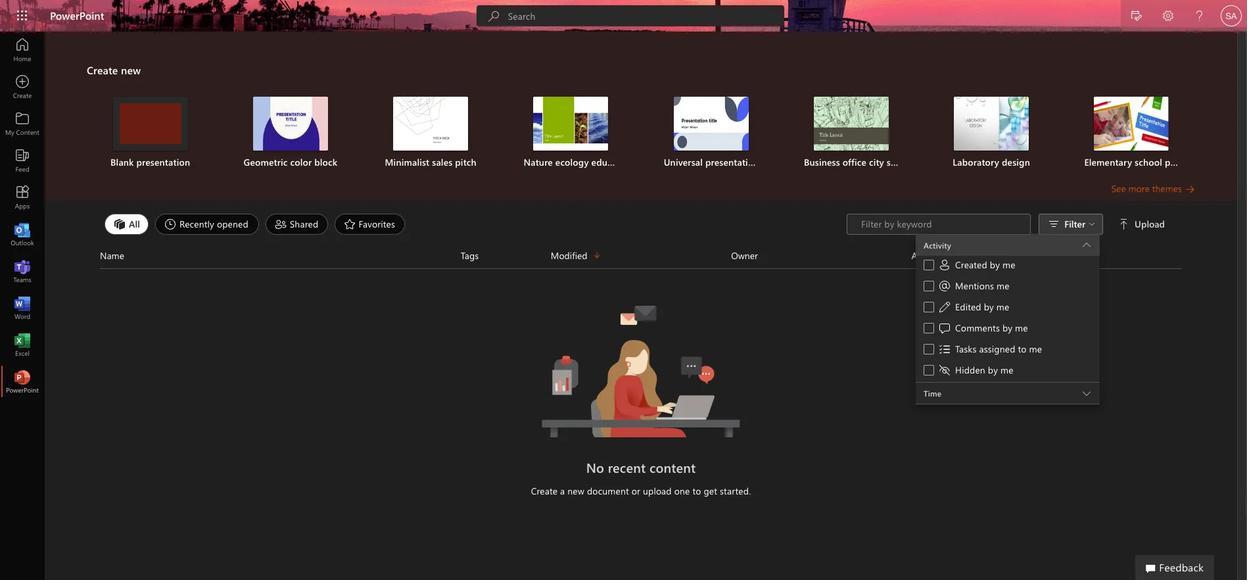 Task type: locate. For each thing, give the bounding box(es) containing it.
1 vertical spatial new
[[568, 485, 585, 497]]

1 vertical spatial create
[[531, 485, 558, 497]]

tab list
[[101, 214, 847, 235]]

me down "mentions me" checkbox item
[[997, 301, 1010, 313]]

geometric color block
[[244, 156, 337, 168]]

3 presentation from the left
[[1165, 156, 1219, 168]]

elementary school presentation element
[[1070, 97, 1219, 169]]

assigned
[[980, 343, 1016, 355]]

by down tasks assigned to me element
[[988, 364, 998, 376]]

document
[[587, 485, 629, 497]]

content
[[650, 458, 696, 476]]

1 horizontal spatial presentation
[[706, 156, 759, 168]]

status containing filter
[[847, 214, 1168, 407]]

status
[[847, 214, 1168, 407]]

create left a
[[531, 485, 558, 497]]

0 horizontal spatial presentation
[[136, 156, 190, 168]]

new right a
[[568, 485, 585, 497]]

comments by me
[[956, 322, 1028, 334]]

None search field
[[477, 5, 784, 26]]

minimalist
[[385, 156, 430, 168]]

to
[[1018, 343, 1027, 355], [693, 485, 701, 497]]

new
[[121, 63, 141, 77], [568, 485, 585, 497]]

row
[[100, 248, 1182, 269]]

create
[[87, 63, 118, 77], [531, 485, 558, 497]]

see more themes button
[[1112, 182, 1196, 195]]

tags, column 2 of 5 column header
[[461, 248, 551, 263]]

presentation down universal presentation image
[[706, 156, 759, 168]]

my content image
[[16, 117, 29, 130]]

create inside status
[[531, 485, 558, 497]]

by for comments
[[1003, 322, 1013, 334]]

create image
[[16, 80, 29, 93]]


[[1119, 219, 1130, 230]]

powerpoint banner
[[0, 0, 1248, 34]]

laboratory design element
[[930, 97, 1054, 169]]

design
[[1002, 156, 1031, 168]]

by down edited by me 'checkbox item'
[[1003, 322, 1013, 334]]

no recent content status
[[371, 458, 912, 477]]

create a new document or upload one to get started.
[[531, 485, 751, 497]]

no recent content main content
[[45, 32, 1238, 511]]

geometric color block image
[[253, 97, 328, 151]]

by for edited
[[984, 301, 994, 313]]

list
[[87, 85, 1219, 182]]

or
[[632, 485, 641, 497]]

laboratory
[[953, 156, 1000, 168]]

me for created by me
[[1003, 258, 1016, 271]]

new up blank presentation element
[[121, 63, 141, 77]]

me
[[1003, 258, 1016, 271], [997, 280, 1010, 292], [997, 301, 1010, 313], [1015, 322, 1028, 334], [1030, 343, 1042, 355], [1001, 364, 1014, 376]]

tags
[[461, 249, 479, 261]]

name
[[100, 249, 124, 261]]

create down powerpoint
[[87, 63, 118, 77]]

minimalist sales pitch image
[[393, 97, 468, 151]]

list inside no recent content main content
[[87, 85, 1219, 182]]

hidden by me
[[956, 364, 1014, 376]]

created by me element
[[939, 258, 1016, 272]]

row containing name
[[100, 248, 1182, 269]]

0 vertical spatial create
[[87, 63, 118, 77]]

to left get in the bottom right of the page
[[693, 485, 701, 497]]

activity
[[924, 240, 952, 251], [912, 249, 942, 261]]

0 vertical spatial new
[[121, 63, 141, 77]]

edited by me
[[956, 301, 1010, 313]]

time
[[924, 388, 942, 399]]

2 presentation from the left
[[706, 156, 759, 168]]

no
[[586, 458, 604, 476]]

list containing blank presentation
[[87, 85, 1219, 182]]

0 vertical spatial to
[[1018, 343, 1027, 355]]

laboratory design
[[953, 156, 1031, 168]]

new inside status
[[568, 485, 585, 497]]

go to your outlook image
[[16, 228, 29, 241]]

1 horizontal spatial to
[[1018, 343, 1027, 355]]

recently opened tab
[[152, 214, 262, 235]]

me up "mentions me" checkbox item
[[1003, 258, 1016, 271]]

more
[[1129, 182, 1150, 195]]

started.
[[720, 485, 751, 497]]

edited by me element
[[939, 301, 1010, 314]]

geometric
[[244, 156, 288, 168]]

go to powerpoint image
[[16, 375, 29, 388]]

me down edited by me 'checkbox item'
[[1015, 322, 1028, 334]]

0 horizontal spatial create
[[87, 63, 118, 77]]

by right created
[[990, 258, 1000, 271]]

by inside 'checkbox item'
[[984, 301, 994, 313]]

hidden by me checkbox item
[[916, 361, 1100, 382]]

by for created
[[990, 258, 1000, 271]]

tasks assigned to me element
[[939, 343, 1042, 356]]

0 horizontal spatial to
[[693, 485, 701, 497]]

presentation right 'blank'
[[136, 156, 190, 168]]

recently opened element
[[155, 214, 259, 235]]

block
[[314, 156, 337, 168]]

me for comments by me
[[1015, 322, 1028, 334]]

elementary
[[1085, 156, 1133, 168]]

all tab
[[101, 214, 152, 235]]

Search box. Suggestions appear as you type. search field
[[508, 5, 784, 26]]

me for hidden by me
[[1001, 364, 1014, 376]]

nature ecology education photo presentation image
[[534, 97, 609, 151]]

1 vertical spatial to
[[693, 485, 701, 497]]

go to excel image
[[16, 338, 29, 351]]

tasks
[[956, 343, 977, 355]]

tab list containing all
[[101, 214, 847, 235]]

 upload
[[1119, 218, 1165, 230]]

all
[[129, 217, 140, 230]]

home image
[[16, 43, 29, 57]]

blank presentation element
[[88, 97, 213, 169]]

1 horizontal spatial create
[[531, 485, 558, 497]]

created by me
[[956, 258, 1016, 271]]


[[1090, 222, 1095, 227]]

1 horizontal spatial new
[[568, 485, 585, 497]]

presentation up themes
[[1165, 156, 1219, 168]]

hidden
[[956, 364, 986, 376]]

menu
[[916, 234, 1100, 235], [916, 235, 1100, 383], [916, 256, 1100, 382]]

Filter by keyword text field
[[860, 218, 1024, 231]]

me inside 'checkbox item'
[[997, 301, 1010, 313]]

edited by me checkbox item
[[916, 298, 1100, 319]]

to down comments by me checkbox item
[[1018, 343, 1027, 355]]

me down created by me checkbox item
[[997, 280, 1010, 292]]

me down the tasks assigned to me checkbox item
[[1001, 364, 1014, 376]]

by right edited
[[984, 301, 994, 313]]

navigation
[[0, 32, 45, 400]]

presentation
[[136, 156, 190, 168], [706, 156, 759, 168], [1165, 156, 1219, 168]]

by
[[990, 258, 1000, 271], [984, 301, 994, 313], [1003, 322, 1013, 334], [988, 364, 998, 376]]

tasks assigned to me checkbox item
[[916, 340, 1100, 361]]

business office city sketch presentation background (widescreen) image
[[814, 97, 889, 151]]

sales
[[432, 156, 453, 168]]

2 horizontal spatial presentation
[[1165, 156, 1219, 168]]

3 menu from the top
[[916, 256, 1100, 382]]

row inside no recent content main content
[[100, 248, 1182, 269]]

1 presentation from the left
[[136, 156, 190, 168]]

edited
[[956, 301, 982, 313]]

no recent content
[[586, 458, 696, 476]]



Task type: vqa. For each thing, say whether or not it's contained in the screenshot.
Go To Powerpoint image
yes



Task type: describe. For each thing, give the bounding box(es) containing it.
tab list inside no recent content main content
[[101, 214, 847, 235]]

get
[[704, 485, 718, 497]]

geometric color block element
[[228, 97, 353, 169]]

create new
[[87, 63, 141, 77]]

0 horizontal spatial new
[[121, 63, 141, 77]]

pitch
[[455, 156, 477, 168]]

create for create a new document or upload one to get started.
[[531, 485, 558, 497]]

universal presentation
[[664, 156, 759, 168]]

upload
[[1135, 218, 1165, 230]]

all element
[[105, 214, 149, 235]]

create for create new
[[87, 63, 118, 77]]

mentions me
[[956, 280, 1010, 292]]

presentation for universal presentation
[[706, 156, 759, 168]]

recently opened
[[180, 217, 249, 230]]

mentions
[[956, 280, 994, 292]]

see more themes
[[1112, 182, 1182, 195]]

upload
[[643, 485, 672, 497]]

elementary school presentation
[[1085, 156, 1219, 168]]

me for edited by me
[[997, 301, 1010, 313]]

modified button
[[551, 248, 731, 263]]

feedback button
[[1136, 555, 1215, 580]]

shared tab
[[262, 214, 331, 235]]

sa
[[1226, 11, 1237, 21]]

feed image
[[16, 154, 29, 167]]

2 menu from the top
[[916, 235, 1100, 383]]

create a new document or upload one to get started. status
[[371, 485, 912, 498]]

name button
[[100, 248, 461, 263]]

go to word image
[[16, 301, 29, 314]]

presentation for blank presentation
[[136, 156, 190, 168]]

recently
[[180, 217, 214, 230]]

activity, column 5 of 5 column header
[[912, 248, 1182, 263]]

color
[[290, 156, 312, 168]]

hidden by me element
[[939, 364, 1014, 377]]

filter
[[1065, 218, 1086, 230]]

shared element
[[266, 214, 328, 235]]

apps image
[[16, 191, 29, 204]]

business office city sketch presentation background (widescreen) element
[[789, 97, 914, 169]]

opened
[[217, 217, 249, 230]]

nature ecology education photo presentation element
[[509, 97, 633, 169]]

favorites
[[359, 217, 395, 230]]

owner
[[731, 249, 758, 261]]

to inside status
[[693, 485, 701, 497]]

elementary school presentation image
[[1095, 97, 1170, 151]]

mentions me checkbox item
[[916, 277, 1100, 298]]

universal presentation image
[[674, 97, 749, 151]]

activity inside column header
[[912, 249, 942, 261]]

shared
[[290, 217, 318, 230]]

blank presentation
[[111, 156, 190, 168]]

created by me checkbox item
[[916, 256, 1100, 277]]

minimalist sales pitch
[[385, 156, 477, 168]]

comments
[[956, 322, 1000, 334]]

favorites tab
[[331, 214, 408, 235]]

comments by me checkbox item
[[916, 319, 1100, 340]]

tasks assigned to me
[[956, 343, 1042, 355]]

a
[[560, 485, 565, 497]]

minimalist sales pitch element
[[369, 97, 493, 169]]

go to teams image
[[16, 264, 29, 278]]

activity inside status
[[924, 240, 952, 251]]

by for hidden
[[988, 364, 998, 376]]

owner button
[[731, 248, 912, 263]]

1 menu from the top
[[916, 234, 1100, 235]]

blank
[[111, 156, 134, 168]]

school
[[1135, 156, 1163, 168]]

me down comments by me checkbox item
[[1030, 343, 1042, 355]]

sa button
[[1216, 0, 1248, 32]]

modified
[[551, 249, 588, 261]]

created
[[956, 258, 988, 271]]

feedback
[[1160, 560, 1204, 574]]

powerpoint
[[50, 9, 104, 22]]

one
[[675, 485, 690, 497]]

themes
[[1153, 182, 1182, 195]]

filter 
[[1065, 218, 1095, 230]]

recent
[[608, 458, 646, 476]]

empty state icon image
[[542, 306, 741, 437]]

to inside checkbox item
[[1018, 343, 1027, 355]]

laboratory design image
[[954, 97, 1029, 151]]

universal presentation element
[[649, 97, 774, 169]]

mentions me element
[[939, 280, 1010, 293]]

comments by me element
[[939, 322, 1028, 335]]

universal
[[664, 156, 703, 168]]

presentation inside 'element'
[[1165, 156, 1219, 168]]

favorites element
[[334, 214, 405, 235]]

see
[[1112, 182, 1126, 195]]



